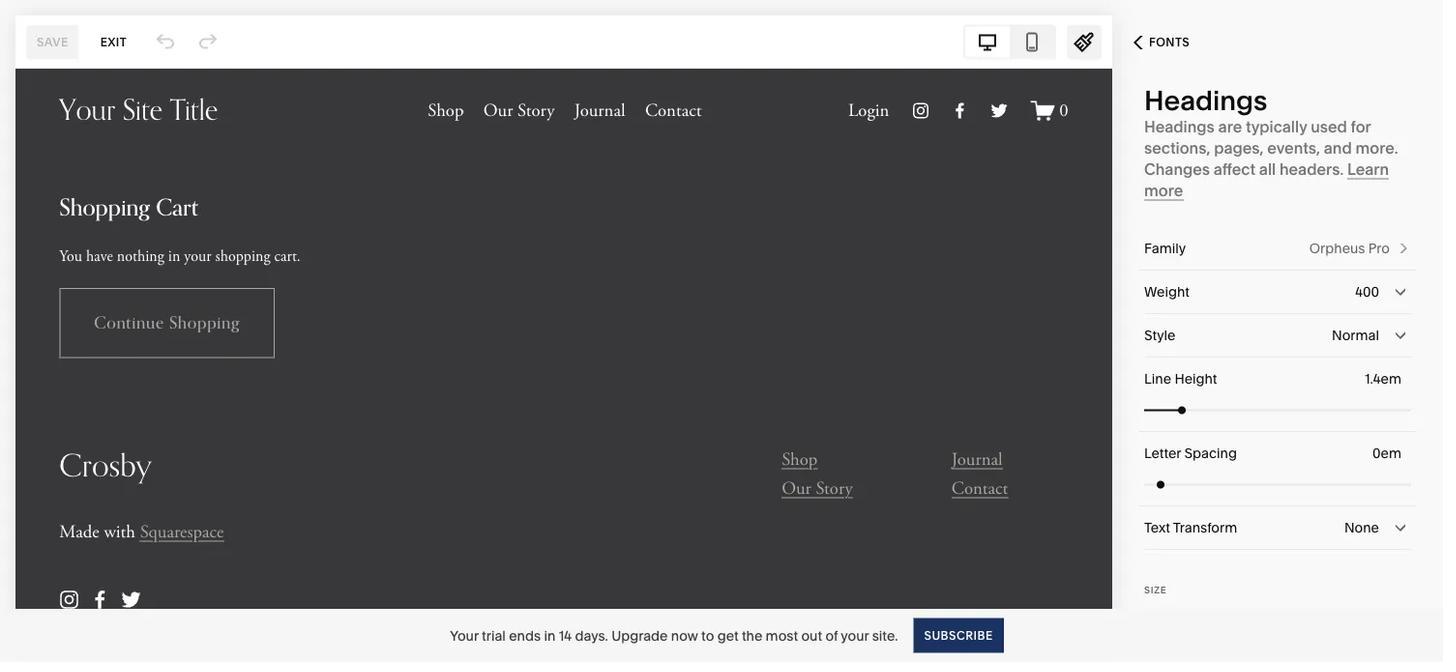 Task type: locate. For each thing, give the bounding box(es) containing it.
size
[[1145, 584, 1167, 596]]

save button
[[26, 25, 79, 60]]

fonts
[[1150, 35, 1190, 49]]

all
[[1260, 160, 1277, 179]]

1
[[1203, 611, 1208, 628]]

orpheus pro
[[1310, 240, 1391, 257]]

are
[[1219, 117, 1243, 136]]

tab list
[[966, 27, 1055, 58]]

exit button
[[90, 25, 138, 60]]

normal
[[1333, 328, 1380, 344]]

Line Height text field
[[1365, 369, 1406, 390]]

1 headings from the top
[[1145, 84, 1268, 117]]

save
[[37, 35, 68, 49]]

trial
[[482, 628, 506, 644]]

get
[[718, 628, 739, 644]]

your
[[841, 628, 869, 644]]

the
[[742, 628, 763, 644]]

family
[[1145, 240, 1186, 257]]

transform
[[1174, 520, 1238, 537]]

used
[[1311, 117, 1348, 136]]

fonts button
[[1113, 21, 1212, 64]]

text transform
[[1145, 520, 1238, 537]]

headings are typically used for sections, pages, events, and more. changes affect all headers.
[[1145, 117, 1399, 179]]

headings for headings
[[1145, 84, 1268, 117]]

2 headings from the top
[[1145, 117, 1215, 136]]

Letter Spacing range field
[[1145, 464, 1412, 507]]

Letter Spacing text field
[[1373, 443, 1406, 464]]

None field
[[1145, 271, 1412, 314], [1145, 314, 1412, 357], [1145, 507, 1412, 550], [1145, 271, 1412, 314], [1145, 314, 1412, 357], [1145, 507, 1412, 550]]

for
[[1351, 117, 1372, 136]]

line
[[1145, 371, 1172, 388]]

heading
[[1145, 611, 1199, 628]]

changes
[[1145, 160, 1211, 179]]

site.
[[873, 628, 898, 644]]

in
[[544, 628, 556, 644]]

pro
[[1369, 240, 1391, 257]]

headings
[[1145, 84, 1268, 117], [1145, 117, 1215, 136]]

subscribe
[[925, 629, 994, 643]]

headings inside headings are typically used for sections, pages, events, and more. changes affect all headers.
[[1145, 117, 1215, 136]]

spacing
[[1185, 446, 1238, 462]]

weight
[[1145, 284, 1190, 300]]

none
[[1345, 520, 1380, 537]]

upgrade
[[612, 628, 668, 644]]

sections,
[[1145, 138, 1211, 157]]

pages,
[[1215, 138, 1264, 157]]

more.
[[1356, 138, 1399, 157]]

400
[[1356, 284, 1380, 300]]



Task type: describe. For each thing, give the bounding box(es) containing it.
letter spacing
[[1145, 446, 1238, 462]]

style
[[1145, 328, 1176, 344]]

ends
[[509, 628, 541, 644]]

orpheus
[[1310, 240, 1366, 257]]

headings for headings are typically used for sections, pages, events, and more. changes affect all headers.
[[1145, 117, 1215, 136]]

subscribe button
[[914, 619, 1004, 654]]

height
[[1175, 371, 1218, 388]]

and
[[1325, 138, 1353, 157]]

most
[[766, 628, 798, 644]]

line height
[[1145, 371, 1218, 388]]

now
[[671, 628, 698, 644]]

text
[[1145, 520, 1171, 537]]

learn
[[1348, 160, 1390, 179]]

14
[[559, 628, 572, 644]]

letter
[[1145, 446, 1182, 462]]

more
[[1145, 181, 1184, 200]]

heading 1
[[1145, 611, 1208, 628]]

learn more
[[1145, 160, 1390, 200]]

exit
[[100, 35, 127, 49]]

your
[[450, 628, 479, 644]]

events,
[[1268, 138, 1321, 157]]

days.
[[575, 628, 608, 644]]

your trial ends in 14 days. upgrade now to get the most out of your site.
[[450, 628, 898, 644]]

headers.
[[1280, 160, 1344, 179]]

typically
[[1246, 117, 1308, 136]]

learn more link
[[1145, 160, 1390, 201]]

Line Height range field
[[1145, 389, 1412, 432]]

of
[[826, 628, 838, 644]]

out
[[802, 628, 823, 644]]

to
[[702, 628, 714, 644]]

affect
[[1214, 160, 1256, 179]]



Task type: vqa. For each thing, say whether or not it's contained in the screenshot.
trial
yes



